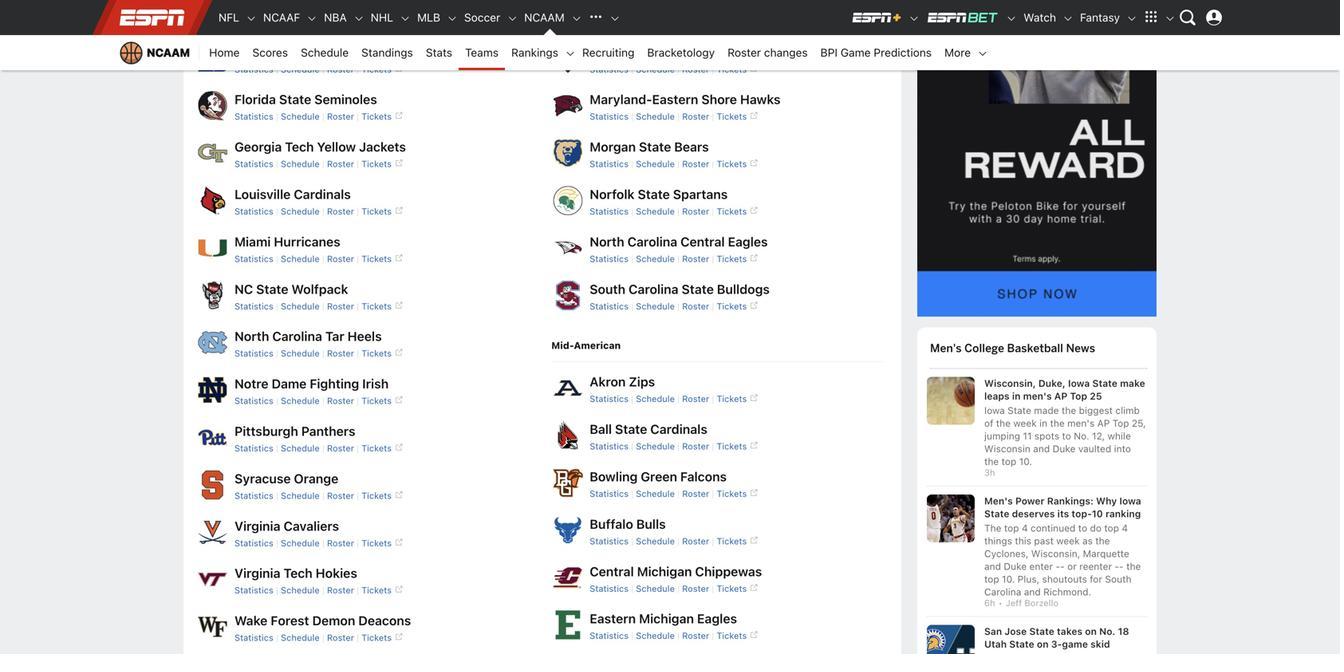 Task type: describe. For each thing, give the bounding box(es) containing it.
north carolina tar heels image
[[196, 326, 228, 358]]

state up 3-
[[1030, 626, 1055, 637]]

1 vertical spatial in
[[1040, 418, 1048, 429]]

25
[[1090, 390, 1102, 402]]

michigan for eastern
[[639, 611, 694, 626]]

state right nc
[[256, 281, 288, 297]]

2 - from the left
[[1060, 561, 1065, 572]]

changes
[[764, 46, 808, 59]]

watch image
[[1063, 13, 1074, 24]]

the up spots
[[1050, 418, 1065, 429]]

tickets for ball state cardinals
[[717, 441, 747, 452]]

3 - from the left
[[1115, 561, 1119, 572]]

north for north carolina central eagles
[[590, 234, 624, 249]]

no. inside wisconsin, duke, iowa state make leaps in men's ap top 25 iowa state made the biggest climb of the week in the men's ap top 25, jumping 11 spots to no. 12, while wisconsin and duke vaulted into the top 10. 3h
[[1074, 430, 1090, 442]]

the
[[985, 523, 1002, 534]]

1 vertical spatial cardinals
[[651, 422, 708, 437]]

top up this
[[1004, 523, 1019, 534]]

top inside wisconsin, duke, iowa state make leaps in men's ap top 25 iowa state made the biggest climb of the week in the men's ap top 25, jumping 11 spots to no. 12, while wisconsin and duke vaulted into the top 10. 3h
[[1002, 456, 1017, 467]]

0 vertical spatial men's
[[1023, 390, 1052, 402]]

norfolk state spartans link
[[590, 187, 728, 202]]

carolina for state
[[629, 281, 679, 297]]

while
[[1108, 430, 1131, 442]]

tickets for louisville cardinals
[[362, 206, 392, 217]]

tickets link for pittsburgh panthers
[[362, 443, 403, 454]]

more sports image
[[609, 13, 621, 24]]

schedule link for morgan state bears
[[636, 159, 675, 169]]

roster for north carolina central eagles
[[682, 254, 709, 264]]

roster link for north carolina tar heels
[[327, 348, 354, 359]]

state left bulldogs
[[682, 281, 714, 297]]

miami hurricanes
[[235, 234, 340, 249]]

men's power rankings: why iowa state deserves its top-10 ranking element
[[985, 495, 1147, 520]]

the top 4 continued to do top 4 things this past week as the cyclones, wisconsin, marquette and duke enter -- or reenter -- the top 10. plus, shoutouts for south carolina and richmond. element
[[985, 520, 1147, 598]]

statistics for wake forest demon deacons
[[235, 633, 273, 643]]

statistics link for georgia tech yellow jackets
[[235, 159, 273, 169]]

tickets link for south carolina state bulldogs
[[717, 301, 758, 311]]

statistics schedule roster for south carolina state bulldogs
[[590, 301, 709, 311]]

to inside wisconsin, duke, iowa state make leaps in men's ap top 25 iowa state made the biggest climb of the week in the men's ap top 25, jumping 11 spots to no. 12, while wisconsin and duke vaulted into the top 10. 3h
[[1062, 430, 1071, 442]]

statistics link for pittsburgh panthers
[[235, 443, 273, 454]]

wisconsin, duke, iowa state make leaps in men's ap top 25 image
[[927, 377, 975, 425]]

standings
[[362, 46, 413, 59]]

home link
[[203, 35, 246, 70]]

pittsburgh
[[235, 424, 298, 439]]

more
[[945, 46, 971, 59]]

pittsburgh panthers link
[[235, 424, 355, 439]]

statistics schedule roster for howard bison
[[590, 64, 709, 74]]

tickets link for virginia cavaliers
[[362, 538, 403, 548]]

yellow
[[317, 139, 356, 154]]

4 - from the left
[[1119, 561, 1124, 572]]

cyclones,
[[985, 548, 1029, 559]]

iowa inside men's power rankings: why iowa state deserves its top-10 ranking the top 4 continued to do top 4 things this past week as the cyclones, wisconsin, marquette and duke enter -- or reenter -- the top 10. plus, shoutouts for south carolina and richmond.
[[1120, 496, 1142, 507]]

more image
[[977, 48, 989, 59]]

roster link for morgan state bears
[[682, 159, 709, 169]]

schedule for maryland-eastern shore hawks
[[636, 111, 675, 122]]

roster for buffalo bulls
[[682, 536, 709, 546]]

statistics for georgia tech yellow jackets
[[235, 159, 273, 169]]

schedule link for central michigan chippewas
[[636, 583, 675, 594]]

fantasy link
[[1074, 0, 1127, 35]]

virginia tech hokies link
[[235, 566, 357, 581]]

statistics link for miami hurricanes
[[235, 254, 273, 264]]

statistics schedule roster for louisville cardinals
[[235, 206, 354, 217]]

watch link
[[1017, 0, 1063, 35]]

statistics for howard bison
[[590, 64, 629, 74]]

1 - from the left
[[1056, 561, 1060, 572]]

wake forest demon deacons link
[[235, 613, 411, 628]]

marquette
[[1083, 548, 1130, 559]]

list containing duke blue devils
[[196, 0, 526, 645]]

advertisement element
[[918, 0, 1157, 317]]

0 horizontal spatial south
[[590, 281, 626, 297]]

north carolina central eagles link
[[590, 234, 768, 249]]

devils
[[298, 45, 335, 60]]

schedule for eastern michigan eagles
[[636, 631, 675, 641]]

tickets link for buffalo bulls
[[717, 536, 758, 546]]

maryland-eastern shore hawks image
[[552, 90, 583, 121]]

roster for louisville cardinals
[[327, 206, 354, 217]]

statistics schedule roster for bowling green falcons
[[590, 489, 709, 499]]

notre dame fighting irish
[[235, 376, 389, 391]]

mid-american
[[552, 340, 621, 351]]

state right ball
[[615, 422, 647, 437]]

schedule link for north carolina tar heels
[[281, 348, 320, 359]]

iowa state made the biggest climb of the week in the men's ap top 25, jumping 11 spots to no. 12, while wisconsin and duke vaulted into the top 10. element
[[985, 402, 1147, 468]]

mlb image
[[447, 13, 458, 24]]

soccer link
[[458, 0, 507, 35]]

virginia for virginia tech hokies
[[235, 566, 281, 581]]

statistics for south carolina state bulldogs
[[590, 301, 629, 311]]

roster for wake forest demon deacons
[[327, 633, 354, 643]]

schedule link for miami hurricanes
[[281, 254, 320, 264]]

state left bears
[[639, 139, 671, 154]]

2 4 from the left
[[1122, 523, 1128, 534]]

buffalo bulls link
[[590, 517, 666, 532]]

1 vertical spatial men's
[[1068, 418, 1095, 429]]

1 horizontal spatial ncaam link
[[518, 0, 571, 35]]

fantasy image
[[1127, 13, 1138, 24]]

schedule link for pittsburgh panthers
[[281, 443, 320, 454]]

michigan for central
[[637, 564, 692, 579]]

schedule for south carolina state bulldogs
[[636, 301, 675, 311]]

schedule for georgia tech yellow jackets
[[281, 159, 320, 169]]

10. inside wisconsin, duke, iowa state make leaps in men's ap top 25 iowa state made the biggest climb of the week in the men's ap top 25, jumping 11 spots to no. 12, while wisconsin and duke vaulted into the top 10. 3h
[[1019, 456, 1032, 467]]

1 4 from the left
[[1022, 523, 1028, 534]]

heels
[[348, 329, 382, 344]]

miami
[[235, 234, 271, 249]]

norfolk state spartans image
[[552, 184, 583, 216]]

eastern michigan eagles
[[590, 611, 737, 626]]

hokies
[[316, 566, 357, 581]]

schedule for north carolina tar heels
[[281, 348, 320, 359]]

statistics link for notre dame fighting irish
[[235, 396, 273, 406]]

florida state seminoles
[[235, 92, 377, 107]]

roster for howard bison
[[682, 64, 709, 74]]

morgan state bears
[[590, 139, 709, 154]]

vaulted
[[1079, 443, 1112, 454]]

more espn image
[[1165, 13, 1176, 24]]

north carolina central eagles image
[[552, 232, 583, 264]]

schedule link for akron zips
[[636, 394, 675, 404]]

1 vertical spatial on
[[1037, 639, 1049, 650]]

wisconsin, duke, iowa state make leaps in men's ap top 25 iowa state made the biggest climb of the week in the men's ap top 25, jumping 11 spots to no. 12, while wisconsin and duke vaulted into the top 10. 3h
[[985, 378, 1146, 478]]

soccer image
[[507, 13, 518, 24]]

more espn image
[[1139, 6, 1163, 30]]

roster for pittsburgh panthers
[[327, 443, 354, 454]]

power
[[1016, 496, 1045, 507]]

wisconsin, inside men's power rankings: why iowa state deserves its top-10 ranking the top 4 continued to do top 4 things this past week as the cyclones, wisconsin, marquette and duke enter -- or reenter -- the top 10. plus, shoutouts for south carolina and richmond.
[[1031, 548, 1081, 559]]

top up 6h
[[985, 574, 999, 585]]

buffalo bulls image
[[552, 514, 583, 546]]

11
[[1023, 430, 1032, 442]]

nhl link
[[364, 0, 400, 35]]

maryland-eastern shore hawks link
[[590, 92, 781, 107]]

roster link for duke blue devils
[[327, 64, 354, 74]]

roster for notre dame fighting irish
[[327, 396, 354, 406]]

list containing wisconsin, duke, iowa state make leaps in men's ap top 25
[[927, 377, 1147, 654]]

climb
[[1116, 405, 1140, 416]]

schedule for miami hurricanes
[[281, 254, 320, 264]]

1 vertical spatial top
[[1113, 418, 1129, 429]]

statistics link for bowling green falcons
[[590, 489, 629, 499]]

1 horizontal spatial on
[[1085, 626, 1097, 637]]

recruiting link
[[576, 35, 641, 70]]

north carolina tar heels
[[235, 329, 382, 344]]

tickets link for nc state wolfpack
[[362, 301, 403, 311]]

statistics schedule roster for duke blue devils
[[235, 64, 354, 74]]

1 vertical spatial eagles
[[697, 611, 737, 626]]

do
[[1090, 523, 1102, 534]]

schedule link for buffalo bulls
[[636, 536, 675, 546]]

more link
[[938, 35, 977, 70]]

statistics schedule roster for north carolina central eagles
[[590, 254, 709, 264]]

wolfpack
[[292, 281, 348, 297]]

men's power rankings: why iowa state deserves its top-10 ranking image
[[927, 495, 975, 543]]

tickets link for maryland-eastern shore hawks
[[717, 111, 758, 122]]

statistics schedule roster for notre dame fighting irish
[[235, 396, 354, 406]]

top right do
[[1105, 523, 1119, 534]]

nba link
[[318, 0, 353, 35]]

3-
[[1051, 639, 1062, 650]]

statistics schedule roster for central michigan chippewas
[[590, 583, 709, 594]]

schedule link for louisville cardinals
[[281, 206, 320, 217]]

roster link right ncaaf image
[[327, 17, 354, 27]]

schedule for wake forest demon deacons
[[281, 633, 320, 643]]

tickets for syracuse orange
[[362, 491, 392, 501]]

virginia for virginia cavaliers
[[235, 518, 281, 534]]

roster link for wake forest demon deacons
[[327, 633, 354, 643]]

schedule link down ncaaf image
[[294, 35, 355, 70]]

norfolk
[[590, 187, 635, 202]]

statistics for miami hurricanes
[[235, 254, 273, 264]]

profile management image
[[1206, 10, 1222, 26]]

tickets link for virginia tech hokies
[[362, 585, 403, 596]]

state inside men's power rankings: why iowa state deserves its top-10 ranking the top 4 continued to do top 4 things this past week as the cyclones, wisconsin, marquette and duke enter -- or reenter -- the top 10. plus, shoutouts for south carolina and richmond.
[[985, 508, 1010, 519]]

buffalo bulls
[[590, 517, 666, 532]]

akron
[[590, 374, 626, 390]]

ncaaf
[[263, 11, 300, 24]]

statistics for morgan state bears
[[590, 159, 629, 169]]

schedule link for south carolina state bulldogs
[[636, 301, 675, 311]]

duke inside men's power rankings: why iowa state deserves its top-10 ranking the top 4 continued to do top 4 things this past week as the cyclones, wisconsin, marquette and duke enter -- or reenter -- the top 10. plus, shoutouts for south carolina and richmond.
[[1004, 561, 1027, 572]]

ball state cardinals image
[[552, 419, 583, 451]]

statistics for louisville cardinals
[[235, 206, 273, 217]]

roster for miami hurricanes
[[327, 254, 354, 264]]

ranking
[[1106, 508, 1141, 519]]

schedule for norfolk state spartans
[[636, 206, 675, 217]]

1 horizontal spatial central
[[681, 234, 725, 249]]

roster link for virginia tech hokies
[[327, 585, 354, 596]]

central michigan chippewas link
[[590, 564, 762, 579]]

statistics schedule roster for norfolk state spartans
[[590, 206, 709, 217]]

state up 25
[[1093, 378, 1118, 389]]

clemson tigers image
[[196, 0, 228, 27]]

the down 'wisconsin, duke, iowa state make leaps in men's ap top 25' element
[[1062, 405, 1077, 416]]

skid
[[1091, 639, 1110, 650]]

0 horizontal spatial ncaam link
[[112, 35, 200, 70]]

standings link
[[355, 35, 419, 70]]

zips
[[629, 374, 655, 390]]

nfl image
[[246, 13, 257, 24]]

state down jose
[[1010, 639, 1035, 650]]

maryland-
[[590, 92, 652, 107]]

schedule for howard bison
[[636, 64, 675, 74]]

statistics for virginia tech hokies
[[235, 585, 273, 596]]

american
[[574, 340, 621, 351]]

notre
[[235, 376, 269, 391]]

1 vertical spatial eastern
[[590, 611, 636, 626]]

tickets link for morgan state bears
[[717, 159, 758, 169]]

virginia cavaliers link
[[235, 518, 339, 534]]

state right norfolk
[[638, 187, 670, 202]]

roster for georgia tech yellow jackets
[[327, 159, 354, 169]]

miami hurricanes link
[[235, 234, 340, 249]]

roster for virginia cavaliers
[[327, 538, 354, 548]]

0 horizontal spatial central
[[590, 564, 634, 579]]

no. inside san jose state takes on no. 18 utah state on 3-game skid
[[1100, 626, 1116, 637]]

louisville cardinals image
[[196, 184, 228, 216]]

richmond.
[[1044, 586, 1092, 598]]

ncaam image
[[571, 13, 582, 24]]

as
[[1083, 535, 1093, 547]]

miami hurricanes image
[[196, 232, 228, 264]]

espn plus image
[[909, 13, 920, 24]]

made
[[1034, 405, 1059, 416]]

tickets for bowling green falcons
[[717, 489, 747, 499]]

18
[[1118, 626, 1129, 637]]

roster link for louisville cardinals
[[327, 206, 354, 217]]

statistics link for central michigan chippewas
[[590, 583, 629, 594]]

bulls
[[637, 517, 666, 532]]

roster for central michigan chippewas
[[682, 583, 709, 594]]

deserves
[[1012, 508, 1055, 519]]

reenter
[[1080, 561, 1112, 572]]

tickets for south carolina state bulldogs
[[717, 301, 747, 311]]

falcons
[[681, 469, 727, 484]]

florida state seminoles link
[[235, 92, 377, 107]]

buffalo
[[590, 517, 633, 532]]

nba
[[324, 11, 347, 24]]

roster changes link
[[721, 35, 814, 70]]

virginia tech hokies image
[[196, 563, 228, 595]]

tickets link for louisville cardinals
[[362, 206, 403, 217]]

tickets link for notre dame fighting irish
[[362, 396, 403, 406]]

the up jumping in the bottom right of the page
[[996, 418, 1011, 429]]

nfl link
[[212, 0, 246, 35]]

espn more sports home page image
[[584, 6, 608, 30]]

schedule down ncaaf image
[[301, 46, 349, 59]]

bison
[[640, 45, 673, 60]]

schedule for central michigan chippewas
[[636, 583, 675, 594]]

schedule link up duke blue devils link
[[281, 17, 320, 27]]

roster link for nc state wolfpack
[[327, 301, 354, 311]]

louisville cardinals link
[[235, 187, 351, 202]]

south inside men's power rankings: why iowa state deserves its top-10 ranking the top 4 continued to do top 4 things this past week as the cyclones, wisconsin, marquette and duke enter -- or reenter -- the top 10. plus, shoutouts for south carolina and richmond.
[[1105, 574, 1132, 585]]

roster for virginia tech hokies
[[327, 585, 354, 596]]

roster right ncaaf image
[[327, 17, 354, 27]]

roster link for buffalo bulls
[[682, 536, 709, 546]]

week inside men's power rankings: why iowa state deserves its top-10 ranking the top 4 continued to do top 4 things this past week as the cyclones, wisconsin, marquette and duke enter -- or reenter -- the top 10. plus, shoutouts for south carolina and richmond.
[[1057, 535, 1080, 547]]

the down marquette
[[1127, 561, 1141, 572]]

san jose state takes on no. 18 utah state on 3-game skid link
[[927, 625, 1147, 654]]

the up 3h
[[985, 456, 999, 467]]

howard bison link
[[590, 45, 673, 60]]

top-
[[1072, 508, 1092, 519]]

wisconsin, inside wisconsin, duke, iowa state make leaps in men's ap top 25 iowa state made the biggest climb of the week in the men's ap top 25, jumping 11 spots to no. 12, while wisconsin and duke vaulted into the top 10. 3h
[[985, 378, 1036, 389]]

why
[[1096, 496, 1117, 507]]

recruiting
[[582, 46, 635, 59]]

statistics for florida state seminoles
[[235, 111, 273, 122]]

maryland-eastern shore hawks
[[590, 92, 781, 107]]

ball state cardinals
[[590, 422, 708, 437]]

1 horizontal spatial ap
[[1098, 418, 1110, 429]]



Task type: vqa. For each thing, say whether or not it's contained in the screenshot.
Deacons
yes



Task type: locate. For each thing, give the bounding box(es) containing it.
jackets
[[359, 139, 406, 154]]

delaware state hornets image
[[552, 0, 583, 27]]

tech for georgia
[[285, 139, 314, 154]]

0 horizontal spatial 10.
[[1002, 574, 1015, 585]]

statistics link for south carolina state bulldogs
[[590, 301, 629, 311]]

10. left plus,
[[1002, 574, 1015, 585]]

0 vertical spatial no.
[[1074, 430, 1090, 442]]

ap down duke,
[[1055, 390, 1068, 402]]

1 horizontal spatial south
[[1105, 574, 1132, 585]]

1 virginia from the top
[[235, 518, 281, 534]]

0 horizontal spatial 4
[[1022, 523, 1028, 534]]

duke blue devils image
[[196, 42, 228, 74]]

statistics schedule roster for eastern michigan eagles
[[590, 631, 709, 641]]

schedule link for norfolk state spartans
[[636, 206, 675, 217]]

1 vertical spatial week
[[1057, 535, 1080, 547]]

jumping
[[985, 430, 1020, 442]]

espn+ image
[[851, 11, 903, 24]]

0 horizontal spatial eastern
[[590, 611, 636, 626]]

to inside men's power rankings: why iowa state deserves its top-10 ranking the top 4 continued to do top 4 things this past week as the cyclones, wisconsin, marquette and duke enter -- or reenter -- the top 10. plus, shoutouts for south carolina and richmond.
[[1079, 523, 1088, 534]]

statistics schedule roster for virginia cavaliers
[[235, 538, 354, 548]]

global navigation element
[[112, 0, 1229, 35]]

iowa up ranking on the bottom right
[[1120, 496, 1142, 507]]

north carolina central eagles
[[590, 234, 768, 249]]

statistics schedule roster down louisville cardinals
[[235, 206, 354, 217]]

roster link down 'hokies'
[[327, 585, 354, 596]]

schedule link for georgia tech yellow jackets
[[281, 159, 320, 169]]

eastern michigan eagles image
[[552, 609, 583, 641]]

roster link for georgia tech yellow jackets
[[327, 159, 354, 169]]

nhl image
[[400, 13, 411, 24]]

schedule down eastern michigan eagles
[[636, 631, 675, 641]]

1 horizontal spatial 10.
[[1019, 456, 1032, 467]]

0 horizontal spatial men's
[[930, 341, 962, 355]]

tickets for virginia cavaliers
[[362, 538, 392, 548]]

0 vertical spatial iowa
[[1068, 378, 1090, 389]]

roster link for norfolk state spartans
[[682, 206, 709, 217]]

1 horizontal spatial iowa
[[1068, 378, 1090, 389]]

statistics link for ball state cardinals
[[590, 441, 629, 452]]

schedule down the morgan state bears link
[[636, 159, 675, 169]]

wake forest demon deacons
[[235, 613, 411, 628]]

statistics link for louisville cardinals
[[235, 206, 273, 217]]

1 vertical spatial north
[[235, 329, 269, 344]]

howard bison image
[[552, 42, 583, 74]]

1 vertical spatial tech
[[284, 566, 313, 581]]

espn bet image
[[926, 11, 1000, 24], [1006, 13, 1017, 24]]

1 vertical spatial south
[[1105, 574, 1132, 585]]

ncaaf image
[[307, 13, 318, 24]]

seminoles
[[315, 92, 377, 107]]

central michigan chippewas image
[[552, 562, 583, 593]]

no. left 12,
[[1074, 430, 1090, 442]]

roster link for virginia cavaliers
[[327, 538, 354, 548]]

tickets link for wake forest demon deacons
[[362, 633, 403, 643]]

roster for nc state wolfpack
[[327, 301, 354, 311]]

tickets link for duke blue devils
[[362, 64, 403, 74]]

roster down seminoles
[[327, 111, 354, 122]]

leaps
[[985, 390, 1010, 402]]

1 horizontal spatial cardinals
[[651, 422, 708, 437]]

schedule down the zips at the left
[[636, 394, 675, 404]]

spartans
[[673, 187, 728, 202]]

0 vertical spatial virginia
[[235, 518, 281, 534]]

roster down yellow
[[327, 159, 354, 169]]

1 horizontal spatial ncaam
[[524, 11, 565, 24]]

tech left 'hokies'
[[284, 566, 313, 581]]

2 vertical spatial iowa
[[1120, 496, 1142, 507]]

week left as
[[1057, 535, 1080, 547]]

10.
[[1019, 456, 1032, 467], [1002, 574, 1015, 585]]

tickets for buffalo bulls
[[717, 536, 747, 546]]

basketball
[[1007, 341, 1064, 355]]

roster link down orange
[[327, 491, 354, 501]]

biggest
[[1079, 405, 1113, 416]]

1 vertical spatial to
[[1079, 523, 1088, 534]]

0 vertical spatial central
[[681, 234, 725, 249]]

hurricanes
[[274, 234, 340, 249]]

statistics schedule roster down the forest
[[235, 633, 354, 643]]

rankings
[[511, 46, 558, 59]]

0 horizontal spatial duke
[[235, 45, 265, 60]]

bowling green falcons image
[[552, 467, 583, 499]]

nba image
[[353, 13, 364, 24]]

nhl
[[371, 11, 393, 24]]

0 vertical spatial to
[[1062, 430, 1071, 442]]

0 horizontal spatial men's
[[1023, 390, 1052, 402]]

wisconsin, up leaps at the right of the page
[[985, 378, 1036, 389]]

tickets for morgan state bears
[[717, 159, 747, 169]]

schedule link for virginia tech hokies
[[281, 585, 320, 596]]

akron zips link
[[590, 374, 655, 390]]

0 vertical spatial south
[[590, 281, 626, 297]]

4 down ranking on the bottom right
[[1122, 523, 1128, 534]]

chippewas
[[695, 564, 762, 579]]

roster for morgan state bears
[[682, 159, 709, 169]]

roster for ball state cardinals
[[682, 441, 709, 452]]

statistics link for north carolina central eagles
[[590, 254, 629, 264]]

notre dame fighting irish link
[[235, 376, 389, 391]]

statistics schedule roster for buffalo bulls
[[590, 536, 709, 546]]

schedule down 'virginia tech hokies' link
[[281, 585, 320, 596]]

nc
[[235, 281, 253, 297]]

roster down devils
[[327, 64, 354, 74]]

roster for duke blue devils
[[327, 64, 354, 74]]

statistics schedule roster down 'bulls'
[[590, 536, 709, 546]]

florida state seminoles image
[[196, 90, 228, 121]]

roster down bears
[[682, 159, 709, 169]]

schedule up duke blue devils link
[[281, 17, 320, 27]]

tickets link for north carolina tar heels
[[362, 348, 403, 359]]

takes
[[1057, 626, 1083, 637]]

10. inside men's power rankings: why iowa state deserves its top-10 ranking the top 4 continued to do top 4 things this past week as the cyclones, wisconsin, marquette and duke enter -- or reenter -- the top 10. plus, shoutouts for south carolina and richmond.
[[1002, 574, 1015, 585]]

schedule for notre dame fighting irish
[[281, 396, 320, 406]]

men's for men's power rankings: why iowa state deserves its top-10 ranking the top 4 continued to do top 4 things this past week as the cyclones, wisconsin, marquette and duke enter -- or reenter -- the top 10. plus, shoutouts for south carolina and richmond.
[[985, 496, 1013, 507]]

-
[[1056, 561, 1060, 572], [1060, 561, 1065, 572], [1115, 561, 1119, 572], [1119, 561, 1124, 572]]

0 vertical spatial tech
[[285, 139, 314, 154]]

1 horizontal spatial in
[[1040, 418, 1048, 429]]

0 vertical spatial 10.
[[1019, 456, 1032, 467]]

tickets for nc state wolfpack
[[362, 301, 392, 311]]

0 horizontal spatial week
[[1014, 418, 1037, 429]]

roster down maryland-eastern shore hawks link
[[682, 111, 709, 122]]

wisconsin
[[985, 443, 1031, 454]]

schedule link for howard bison
[[636, 64, 675, 74]]

0 horizontal spatial ap
[[1055, 390, 1068, 402]]

25,
[[1132, 418, 1146, 429]]

tickets link for eastern michigan eagles
[[717, 631, 758, 641]]

1 vertical spatial virginia
[[235, 566, 281, 581]]

schedule for north carolina central eagles
[[636, 254, 675, 264]]

statistics for north carolina tar heels
[[235, 348, 273, 359]]

schedule link up morgan state bears
[[636, 111, 675, 122]]

1 vertical spatial duke
[[1053, 443, 1076, 454]]

tickets for akron zips
[[717, 394, 747, 404]]

1 horizontal spatial top
[[1113, 418, 1129, 429]]

central right "central michigan chippewas" icon
[[590, 564, 634, 579]]

demon
[[312, 613, 355, 628]]

men's inside men's power rankings: why iowa state deserves its top-10 ranking the top 4 continued to do top 4 things this past week as the cyclones, wisconsin, marquette and duke enter -- or reenter -- the top 10. plus, shoutouts for south carolina and richmond.
[[985, 496, 1013, 507]]

irish
[[362, 376, 389, 391]]

continued
[[1031, 523, 1076, 534]]

roster link for akron zips
[[682, 394, 709, 404]]

this
[[1015, 535, 1032, 547]]

statistics schedule roster for florida state seminoles
[[235, 111, 354, 122]]

and inside wisconsin, duke, iowa state make leaps in men's ap top 25 iowa state made the biggest climb of the week in the men's ap top 25, jumping 11 spots to no. 12, while wisconsin and duke vaulted into the top 10. 3h
[[1033, 443, 1050, 454]]

statistics for eastern michigan eagles
[[590, 631, 629, 641]]

notre dame fighting irish image
[[196, 374, 228, 406]]

news
[[1066, 341, 1096, 355]]

statistics schedule roster down north carolina central eagles
[[590, 254, 709, 264]]

schedule link down the zips at the left
[[636, 394, 675, 404]]

roster for maryland-eastern shore hawks
[[682, 111, 709, 122]]

0 horizontal spatial cardinals
[[294, 187, 351, 202]]

statistics schedule roster for virginia tech hokies
[[235, 585, 354, 596]]

fighting
[[310, 376, 359, 391]]

0 horizontal spatial no.
[[1074, 430, 1090, 442]]

week inside wisconsin, duke, iowa state make leaps in men's ap top 25 iowa state made the biggest climb of the week in the men's ap top 25, jumping 11 spots to no. 12, while wisconsin and duke vaulted into the top 10. 3h
[[1014, 418, 1037, 429]]

pittsburgh panthers image
[[196, 421, 228, 453]]

schedule link for nc state wolfpack
[[281, 301, 320, 311]]

0 horizontal spatial north
[[235, 329, 269, 344]]

ncaam right soccer icon
[[524, 11, 565, 24]]

cardinals up green
[[651, 422, 708, 437]]

roster link down south carolina state bulldogs
[[682, 301, 709, 311]]

roster link for ball state cardinals
[[682, 441, 709, 452]]

schedule for louisville cardinals
[[281, 206, 320, 217]]

schedule for nc state wolfpack
[[281, 301, 320, 311]]

espn bet image up more
[[926, 11, 1000, 24]]

roster down the demon at bottom
[[327, 633, 354, 643]]

schedule link down georgia tech yellow jackets link
[[281, 159, 320, 169]]

1 vertical spatial central
[[590, 564, 634, 579]]

duke,
[[1039, 378, 1066, 389]]

roster link down eastern michigan eagles
[[682, 631, 709, 641]]

statistics link for north carolina tar heels
[[235, 348, 273, 359]]

1 vertical spatial wisconsin,
[[1031, 548, 1081, 559]]

for
[[1090, 574, 1103, 585]]

jeff borzello
[[1006, 598, 1059, 608]]

rankings image
[[565, 48, 576, 59]]

2 horizontal spatial duke
[[1053, 443, 1076, 454]]

enter
[[1030, 561, 1053, 572]]

duke
[[235, 45, 265, 60], [1053, 443, 1076, 454], [1004, 561, 1027, 572]]

carolina up jeff
[[985, 586, 1022, 598]]

statistics for duke blue devils
[[235, 64, 273, 74]]

teams
[[465, 46, 499, 59]]

syracuse orange image
[[196, 469, 228, 501]]

0 vertical spatial michigan
[[637, 564, 692, 579]]

schedule link down central michigan chippewas link
[[636, 583, 675, 594]]

tar
[[325, 329, 344, 344]]

virginia cavaliers image
[[196, 516, 228, 548]]

jose
[[1005, 626, 1027, 637]]

tickets for wake forest demon deacons
[[362, 633, 392, 643]]

scores
[[252, 46, 288, 59]]

cavaliers
[[284, 518, 339, 534]]

statistics schedule roster down dame
[[235, 396, 354, 406]]

espn bet image left watch
[[1006, 13, 1017, 24]]

eastern right eastern michigan eagles icon
[[590, 611, 636, 626]]

state right florida
[[279, 92, 311, 107]]

schedule link down eastern michigan eagles
[[636, 631, 675, 641]]

and
[[1033, 443, 1050, 454], [985, 561, 1001, 572], [1024, 586, 1041, 598]]

schedule down louisville cardinals link
[[281, 206, 320, 217]]

state down leaps at the right of the page
[[1008, 405, 1032, 416]]

schedule down "pittsburgh panthers"
[[281, 443, 320, 454]]

schedule link for notre dame fighting irish
[[281, 396, 320, 406]]

2 virginia from the top
[[235, 566, 281, 581]]

nc state wolfpack image
[[196, 279, 228, 311]]

1 horizontal spatial week
[[1057, 535, 1080, 547]]

1 horizontal spatial espn bet image
[[1006, 13, 1017, 24]]

schedule link down the forest
[[281, 633, 320, 643]]

men's college basketball news
[[930, 341, 1096, 355]]

1 vertical spatial men's
[[985, 496, 1013, 507]]

0 vertical spatial cardinals
[[294, 187, 351, 202]]

statistics schedule roster for syracuse orange
[[235, 491, 354, 501]]

and up jeff borzello
[[1024, 586, 1041, 598]]

list containing akron zips
[[552, 372, 884, 654]]

0 horizontal spatial top
[[1070, 390, 1088, 402]]

roster for north carolina tar heels
[[327, 348, 354, 359]]

statistics schedule roster down central michigan chippewas link
[[590, 583, 709, 594]]

1 vertical spatial and
[[985, 561, 1001, 572]]

san jose state takes on no. 18 utah state on 3-game skid element
[[985, 625, 1147, 651]]

carolina left the tar
[[272, 329, 322, 344]]

on left 3-
[[1037, 639, 1049, 650]]

roster link for syracuse orange
[[327, 491, 354, 501]]

carolina for central
[[628, 234, 678, 249]]

roster up "wolfpack"
[[327, 254, 354, 264]]

nfl
[[219, 11, 239, 24]]

men's
[[930, 341, 962, 355], [985, 496, 1013, 507]]

0 vertical spatial eastern
[[652, 92, 699, 107]]

tickets link for miami hurricanes
[[362, 254, 403, 264]]

statistics link for wake forest demon deacons
[[235, 633, 273, 643]]

statistics for pittsburgh panthers
[[235, 443, 273, 454]]

akron zips image
[[552, 372, 583, 404]]

0 vertical spatial week
[[1014, 418, 1037, 429]]

statistics schedule roster up duke blue devils link
[[235, 17, 354, 27]]

statistics for syracuse orange
[[235, 491, 273, 501]]

1 vertical spatial 10.
[[1002, 574, 1015, 585]]

schedule link down florida state seminoles
[[281, 111, 320, 122]]

duke blue devils link
[[235, 45, 335, 60]]

schedule down cavaliers
[[281, 538, 320, 548]]

roster link down devils
[[327, 64, 354, 74]]

howard bison
[[590, 45, 673, 60]]

tickets link for georgia tech yellow jackets
[[362, 159, 403, 169]]

roster down 'hokies'
[[327, 585, 354, 596]]

wake forest demon deacons image
[[196, 611, 228, 643]]

north
[[590, 234, 624, 249], [235, 329, 269, 344]]

iowa
[[1068, 378, 1090, 389], [985, 405, 1005, 416], [1120, 496, 1142, 507]]

schedule link for north carolina central eagles
[[636, 254, 675, 264]]

schedule link down cavaliers
[[281, 538, 320, 548]]

3h
[[985, 467, 995, 478]]

schedule link down 'virginia tech hokies' link
[[281, 585, 320, 596]]

eastern
[[652, 92, 699, 107], [590, 611, 636, 626]]

san jose state takes on no. 18 utah state on 3-game skid
[[985, 626, 1129, 650]]

0 vertical spatial ncaam
[[524, 11, 565, 24]]

roster inside roster changes link
[[728, 46, 761, 59]]

12,
[[1092, 430, 1105, 442]]

schedule link down the morgan state bears link
[[636, 159, 675, 169]]

1 horizontal spatial to
[[1079, 523, 1088, 534]]

1 horizontal spatial north
[[590, 234, 624, 249]]

schedule link down 'bulls'
[[636, 536, 675, 546]]

statistics link
[[235, 17, 273, 27], [590, 17, 629, 27], [235, 64, 273, 74], [590, 64, 629, 74], [235, 111, 273, 122], [590, 111, 629, 122], [235, 159, 273, 169], [590, 159, 629, 169], [235, 206, 273, 217], [590, 206, 629, 217], [235, 254, 273, 264], [590, 254, 629, 264], [235, 301, 273, 311], [590, 301, 629, 311], [235, 348, 273, 359], [590, 394, 629, 404], [235, 396, 273, 406], [590, 441, 629, 452], [235, 443, 273, 454], [590, 489, 629, 499], [235, 491, 273, 501], [590, 536, 629, 546], [235, 538, 273, 548], [590, 583, 629, 594], [235, 585, 273, 596], [590, 631, 629, 641], [235, 633, 273, 643]]

panthers
[[301, 424, 355, 439]]

list containing howard bison
[[552, 0, 884, 314]]

roster link for pittsburgh panthers
[[327, 443, 354, 454]]

schedule for buffalo bulls
[[636, 536, 675, 546]]

schedule up morgan state bears
[[636, 111, 675, 122]]

schedule down south carolina state bulldogs
[[636, 301, 675, 311]]

tickets link for bowling green falcons
[[717, 489, 758, 499]]

0 vertical spatial north
[[590, 234, 624, 249]]

2 vertical spatial duke
[[1004, 561, 1027, 572]]

schedule link down louisville cardinals link
[[281, 206, 320, 217]]

ncaam inside global navigation element
[[524, 11, 565, 24]]

1 horizontal spatial no.
[[1100, 626, 1116, 637]]

2 vertical spatial and
[[1024, 586, 1041, 598]]

schedule down central michigan chippewas link
[[636, 583, 675, 594]]

0 horizontal spatial ncaam
[[147, 46, 190, 59]]

roster for norfolk state spartans
[[682, 206, 709, 217]]

0 vertical spatial top
[[1070, 390, 1088, 402]]

georgia tech yellow jackets image
[[196, 137, 228, 169]]

roster up hurricanes on the left of page
[[327, 206, 354, 217]]

carolina inside men's power rankings: why iowa state deserves its top-10 ranking the top 4 continued to do top 4 things this past week as the cyclones, wisconsin, marquette and duke enter -- or reenter -- the top 10. plus, shoutouts for south carolina and richmond.
[[985, 586, 1022, 598]]

0 horizontal spatial iowa
[[985, 405, 1005, 416]]

mlb
[[417, 11, 440, 24]]

on up the skid
[[1085, 626, 1097, 637]]

top left 25
[[1070, 390, 1088, 402]]

san
[[985, 626, 1002, 637]]

bowling
[[590, 469, 638, 484]]

roster link down fighting
[[327, 396, 354, 406]]

howard
[[590, 45, 637, 60]]

to right spots
[[1062, 430, 1071, 442]]

schedule for duke blue devils
[[281, 64, 320, 74]]

statistics link for virginia tech hokies
[[235, 585, 273, 596]]

0 vertical spatial men's
[[930, 341, 962, 355]]

bowling green falcons
[[590, 469, 727, 484]]

list
[[196, 0, 526, 645], [552, 0, 884, 314], [552, 372, 884, 654], [927, 377, 1147, 654]]

men's down the biggest
[[1068, 418, 1095, 429]]

virginia cavaliers
[[235, 518, 339, 534]]

tickets for pittsburgh panthers
[[362, 443, 392, 454]]

0 horizontal spatial on
[[1037, 639, 1049, 650]]

roster for akron zips
[[682, 394, 709, 404]]

1 horizontal spatial duke
[[1004, 561, 1027, 572]]

roster link down maryland-eastern shore hawks link
[[682, 111, 709, 122]]

utah
[[985, 639, 1007, 650]]

schedule down north carolina central eagles
[[636, 254, 675, 264]]

past
[[1034, 535, 1054, 547]]

south carolina state bulldogs image
[[552, 279, 583, 311]]

0 vertical spatial and
[[1033, 443, 1050, 454]]

carolina down norfolk state spartans link at the top of page
[[628, 234, 678, 249]]

statistics for buffalo bulls
[[590, 536, 629, 546]]

duke inside wisconsin, duke, iowa state make leaps in men's ap top 25 iowa state made the biggest climb of the week in the men's ap top 25, jumping 11 spots to no. 12, while wisconsin and duke vaulted into the top 10. 3h
[[1053, 443, 1076, 454]]

syracuse orange
[[235, 471, 339, 486]]

schedule link for syracuse orange
[[281, 491, 320, 501]]

roster link down panthers
[[327, 443, 354, 454]]

roster left changes
[[728, 46, 761, 59]]

virginia right virginia tech hokies image
[[235, 566, 281, 581]]

san jose state takes on no. 18 utah state on 3-game skid image
[[927, 625, 975, 654]]

virginia tech hokies
[[235, 566, 357, 581]]

carolina for tar
[[272, 329, 322, 344]]

wisconsin,
[[985, 378, 1036, 389], [1031, 548, 1081, 559]]

statistics schedule roster down 'virginia tech hokies' link
[[235, 585, 354, 596]]

roster down spartans
[[682, 206, 709, 217]]

0 vertical spatial on
[[1085, 626, 1097, 637]]

and down spots
[[1033, 443, 1050, 454]]

roster link up falcons
[[682, 441, 709, 452]]

0 vertical spatial eagles
[[728, 234, 768, 249]]

schedule link for duke blue devils
[[281, 64, 320, 74]]

on
[[1085, 626, 1097, 637], [1037, 639, 1049, 650]]

0 vertical spatial in
[[1012, 390, 1021, 402]]

schedule
[[281, 17, 320, 27], [301, 46, 349, 59], [281, 64, 320, 74], [636, 64, 675, 74], [281, 111, 320, 122], [636, 111, 675, 122], [281, 159, 320, 169], [636, 159, 675, 169], [281, 206, 320, 217], [636, 206, 675, 217], [281, 254, 320, 264], [636, 254, 675, 264], [281, 301, 320, 311], [636, 301, 675, 311], [281, 348, 320, 359], [636, 394, 675, 404], [281, 396, 320, 406], [636, 441, 675, 452], [281, 443, 320, 454], [636, 489, 675, 499], [281, 491, 320, 501], [636, 536, 675, 546], [281, 538, 320, 548], [636, 583, 675, 594], [281, 585, 320, 596], [636, 631, 675, 641], [281, 633, 320, 643]]

morgan
[[590, 139, 636, 154]]

roster down falcons
[[682, 489, 709, 499]]

virginia right virginia cavaliers icon
[[235, 518, 281, 534]]

bpi
[[821, 46, 838, 59]]

roster for florida state seminoles
[[327, 111, 354, 122]]

statistics link for nc state wolfpack
[[235, 301, 273, 311]]

1 vertical spatial iowa
[[985, 405, 1005, 416]]

0 vertical spatial wisconsin,
[[985, 378, 1036, 389]]

statistics schedule roster up louisville cardinals
[[235, 159, 354, 169]]

forest
[[271, 613, 309, 628]]

0 horizontal spatial espn bet image
[[926, 11, 1000, 24]]

wisconsin, duke, iowa state make leaps in men's ap top 25 element
[[985, 377, 1147, 402]]

tickets for maryland-eastern shore hawks
[[717, 111, 747, 122]]

0 horizontal spatial in
[[1012, 390, 1021, 402]]

morgan state bears image
[[552, 137, 583, 169]]

2 horizontal spatial iowa
[[1120, 496, 1142, 507]]

1 horizontal spatial men's
[[985, 496, 1013, 507]]

1 horizontal spatial men's
[[1068, 418, 1095, 429]]

tickets for notre dame fighting irish
[[362, 396, 392, 406]]

week
[[1014, 418, 1037, 429], [1057, 535, 1080, 547]]

jeff
[[1006, 598, 1022, 608]]

the up marquette
[[1096, 535, 1110, 547]]

schedule down the bowling green falcons link
[[636, 489, 675, 499]]

stats link
[[419, 35, 459, 70]]

schedule link down hurricanes on the left of page
[[281, 254, 320, 264]]

orange
[[294, 471, 339, 486]]

0 horizontal spatial to
[[1062, 430, 1071, 442]]

schedule link down south carolina state bulldogs
[[636, 301, 675, 311]]

0 vertical spatial duke
[[235, 45, 265, 60]]

statistics for akron zips
[[590, 394, 629, 404]]

0 vertical spatial ap
[[1055, 390, 1068, 402]]

1 vertical spatial michigan
[[639, 611, 694, 626]]

statistics for virginia cavaliers
[[235, 538, 273, 548]]

roster link for bowling green falcons
[[682, 489, 709, 499]]

in
[[1012, 390, 1021, 402], [1040, 418, 1048, 429]]

1 horizontal spatial eastern
[[652, 92, 699, 107]]

roster link up ball state cardinals
[[682, 394, 709, 404]]

bracketology
[[647, 46, 715, 59]]

watch
[[1024, 11, 1056, 24]]

plus,
[[1018, 574, 1040, 585]]

roster down "wolfpack"
[[327, 301, 354, 311]]

1 vertical spatial ap
[[1098, 418, 1110, 429]]

1 vertical spatial no.
[[1100, 626, 1116, 637]]

roster down eastern michigan eagles
[[682, 631, 709, 641]]

1 horizontal spatial 4
[[1122, 523, 1128, 534]]

1 vertical spatial ncaam
[[147, 46, 190, 59]]

eagles down chippewas
[[697, 611, 737, 626]]

ncaam left duke blue devils icon
[[147, 46, 190, 59]]

6h
[[985, 598, 995, 608]]

carolina down north carolina central eagles
[[629, 281, 679, 297]]



